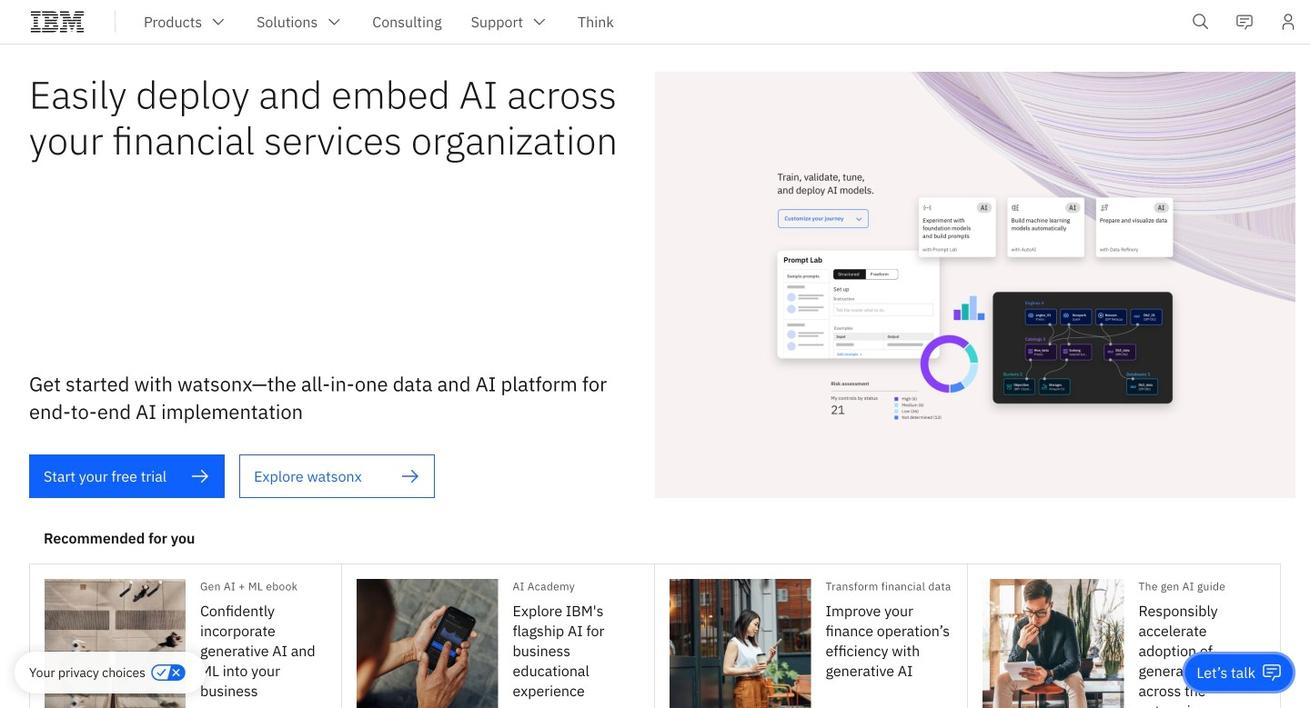 Task type: describe. For each thing, give the bounding box(es) containing it.
let's talk element
[[1197, 663, 1255, 683]]



Task type: locate. For each thing, give the bounding box(es) containing it.
your privacy choices element
[[29, 663, 146, 683]]



